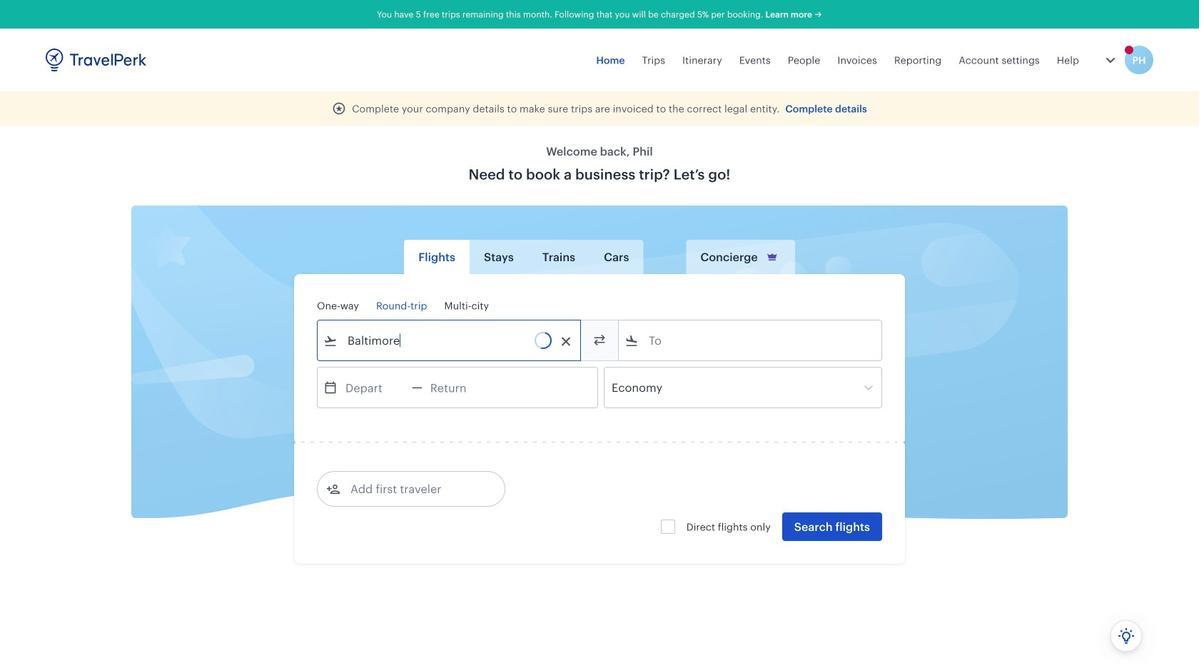 Task type: locate. For each thing, give the bounding box(es) containing it.
From search field
[[338, 329, 562, 352]]

Return text field
[[423, 368, 497, 408]]

To search field
[[639, 329, 864, 352]]

Add first traveler search field
[[341, 478, 489, 501]]



Task type: describe. For each thing, give the bounding box(es) containing it.
Depart text field
[[338, 368, 412, 408]]



Task type: vqa. For each thing, say whether or not it's contained in the screenshot.
United Airlines Image
no



